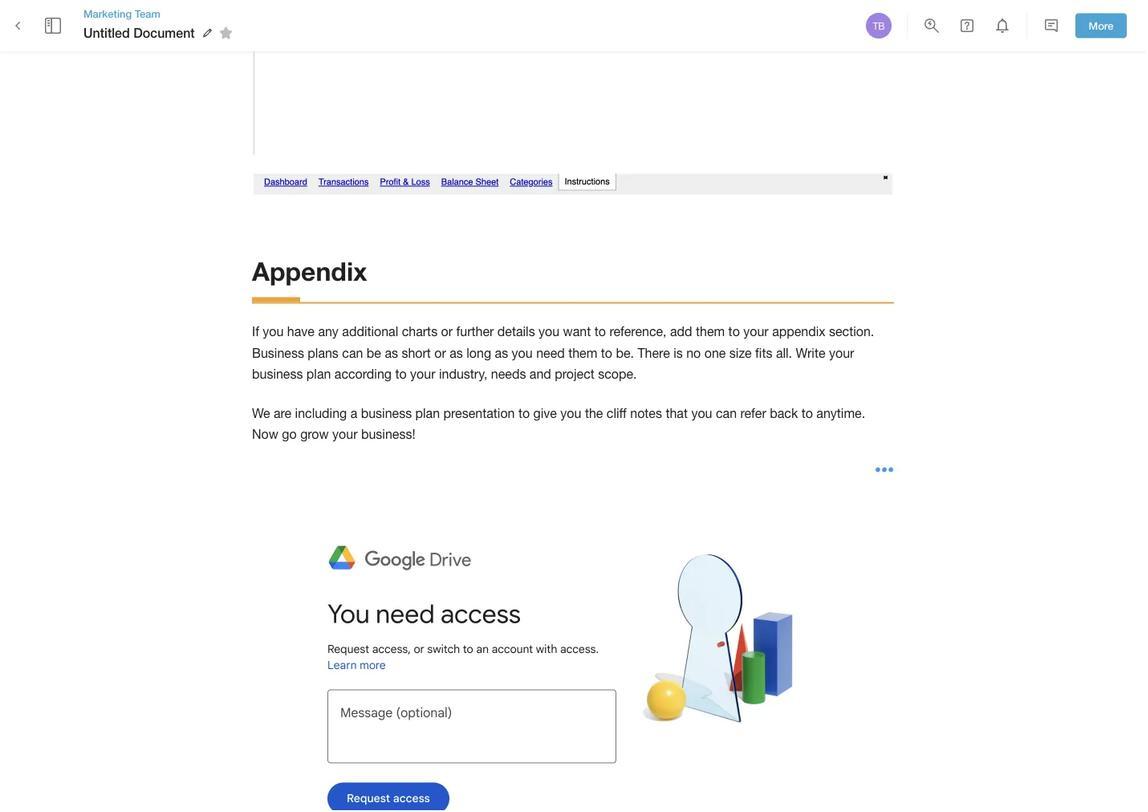 Task type: locate. For each thing, give the bounding box(es) containing it.
your
[[744, 325, 769, 340], [830, 346, 855, 361], [410, 367, 436, 382], [333, 428, 358, 443]]

untitled document
[[84, 25, 195, 40]]

back
[[770, 407, 798, 421]]

your down the a
[[333, 428, 358, 443]]

3 as from the left
[[495, 346, 509, 361]]

further
[[457, 325, 494, 340]]

1 horizontal spatial as
[[450, 346, 463, 361]]

0 horizontal spatial can
[[342, 346, 363, 361]]

there
[[638, 346, 670, 361]]

0 horizontal spatial as
[[385, 346, 398, 361]]

to
[[595, 325, 606, 340], [729, 325, 740, 340], [601, 346, 613, 361], [395, 367, 407, 382], [519, 407, 530, 421], [802, 407, 813, 421]]

1 vertical spatial can
[[716, 407, 737, 421]]

your inside we are including a business plan presentation to give you the cliff notes that you can refer back to anytime. now go grow your business!
[[333, 428, 358, 443]]

1 vertical spatial or
[[435, 346, 446, 361]]

can
[[342, 346, 363, 361], [716, 407, 737, 421]]

can left refer
[[716, 407, 737, 421]]

one
[[705, 346, 726, 361]]

grow
[[300, 428, 329, 443]]

details
[[498, 325, 535, 340]]

the
[[585, 407, 604, 421]]

to down short
[[395, 367, 407, 382]]

now
[[252, 428, 279, 443]]

0 horizontal spatial business
[[252, 367, 303, 382]]

plan down 'plans'
[[307, 367, 331, 382]]

project
[[555, 367, 595, 382]]

plan
[[307, 367, 331, 382], [416, 407, 440, 421]]

untitled
[[84, 25, 130, 40]]

a
[[351, 407, 358, 421]]

them
[[696, 325, 725, 340], [569, 346, 598, 361]]

according
[[335, 367, 392, 382]]

or right charts
[[441, 325, 453, 340]]

or
[[441, 325, 453, 340], [435, 346, 446, 361]]

business inside we are including a business plan presentation to give you the cliff notes that you can refer back to anytime. now go grow your business!
[[361, 407, 412, 421]]

appendix
[[773, 325, 826, 340]]

1 horizontal spatial business
[[361, 407, 412, 421]]

you
[[263, 325, 284, 340], [539, 325, 560, 340], [512, 346, 533, 361], [561, 407, 582, 421], [692, 407, 713, 421]]

you right the if
[[263, 325, 284, 340]]

to right want
[[595, 325, 606, 340]]

that
[[666, 407, 688, 421]]

have
[[287, 325, 315, 340]]

we are including a business plan presentation to give you the cliff notes that you can refer back to anytime. now go grow your business!
[[252, 407, 869, 443]]

them up one
[[696, 325, 725, 340]]

plan inside if you have any additional charts or further details you want to reference, add them to your appendix section. business plans can be as short or as long as you need them to be. there is no one size fits all. write your business plan according to your industry, needs and project scope.
[[307, 367, 331, 382]]

tb
[[873, 20, 886, 31]]

or right short
[[435, 346, 446, 361]]

can left be
[[342, 346, 363, 361]]

0 horizontal spatial them
[[569, 346, 598, 361]]

appendix
[[252, 256, 367, 287]]

as up needs
[[495, 346, 509, 361]]

is
[[674, 346, 683, 361]]

as right be
[[385, 346, 398, 361]]

1 horizontal spatial can
[[716, 407, 737, 421]]

be
[[367, 346, 381, 361]]

fits
[[756, 346, 773, 361]]

including
[[295, 407, 347, 421]]

document
[[133, 25, 195, 40]]

as
[[385, 346, 398, 361], [450, 346, 463, 361], [495, 346, 509, 361]]

are
[[274, 407, 292, 421]]

refer
[[741, 407, 767, 421]]

cliff
[[607, 407, 627, 421]]

needs
[[491, 367, 526, 382]]

we
[[252, 407, 270, 421]]

industry,
[[439, 367, 488, 382]]

reference,
[[610, 325, 667, 340]]

business
[[252, 367, 303, 382], [361, 407, 412, 421]]

if
[[252, 325, 259, 340]]

1 horizontal spatial plan
[[416, 407, 440, 421]]

1 as from the left
[[385, 346, 398, 361]]

team
[[135, 7, 161, 20]]

0 vertical spatial plan
[[307, 367, 331, 382]]

plan inside we are including a business plan presentation to give you the cliff notes that you can refer back to anytime. now go grow your business!
[[416, 407, 440, 421]]

size
[[730, 346, 752, 361]]

0 vertical spatial business
[[252, 367, 303, 382]]

want
[[564, 325, 591, 340]]

to right back on the right of page
[[802, 407, 813, 421]]

business up business! at bottom left
[[361, 407, 412, 421]]

business
[[252, 346, 304, 361]]

marketing team link
[[84, 6, 238, 21]]

1 vertical spatial plan
[[416, 407, 440, 421]]

need
[[537, 346, 565, 361]]

business down business
[[252, 367, 303, 382]]

you up need
[[539, 325, 560, 340]]

as up industry,
[[450, 346, 463, 361]]

plan left presentation on the left bottom
[[416, 407, 440, 421]]

them down want
[[569, 346, 598, 361]]

0 horizontal spatial plan
[[307, 367, 331, 382]]

section.
[[830, 325, 875, 340]]

marketing team
[[84, 7, 161, 20]]

2 horizontal spatial as
[[495, 346, 509, 361]]

0 vertical spatial them
[[696, 325, 725, 340]]

long
[[467, 346, 492, 361]]

1 vertical spatial business
[[361, 407, 412, 421]]

anytime.
[[817, 407, 866, 421]]

0 vertical spatial can
[[342, 346, 363, 361]]

business inside if you have any additional charts or further details you want to reference, add them to your appendix section. business plans can be as short or as long as you need them to be. there is no one size fits all. write your business plan according to your industry, needs and project scope.
[[252, 367, 303, 382]]



Task type: describe. For each thing, give the bounding box(es) containing it.
and
[[530, 367, 552, 382]]

charts
[[402, 325, 438, 340]]

business!
[[361, 428, 416, 443]]

additional
[[342, 325, 399, 340]]

marketing
[[84, 7, 132, 20]]

no
[[687, 346, 701, 361]]

go
[[282, 428, 297, 443]]

your up fits in the right of the page
[[744, 325, 769, 340]]

if you have any additional charts or further details you want to reference, add them to your appendix section. business plans can be as short or as long as you need them to be. there is no one size fits all. write your business plan according to your industry, needs and project scope.
[[252, 325, 878, 382]]

you down details
[[512, 346, 533, 361]]

tb button
[[864, 10, 895, 41]]

more
[[1090, 19, 1114, 32]]

scope.
[[599, 367, 637, 382]]

can inside we are including a business plan presentation to give you the cliff notes that you can refer back to anytime. now go grow your business!
[[716, 407, 737, 421]]

2 as from the left
[[450, 346, 463, 361]]

be.
[[616, 346, 634, 361]]

1 horizontal spatial them
[[696, 325, 725, 340]]

short
[[402, 346, 431, 361]]

you right that
[[692, 407, 713, 421]]

to up size
[[729, 325, 740, 340]]

1 vertical spatial them
[[569, 346, 598, 361]]

all.
[[777, 346, 793, 361]]

write
[[796, 346, 826, 361]]

presentation
[[444, 407, 515, 421]]

to left give
[[519, 407, 530, 421]]

your down short
[[410, 367, 436, 382]]

more button
[[1076, 13, 1128, 38]]

any
[[318, 325, 339, 340]]

can inside if you have any additional charts or further details you want to reference, add them to your appendix section. business plans can be as short or as long as you need them to be. there is no one size fits all. write your business plan according to your industry, needs and project scope.
[[342, 346, 363, 361]]

you left the
[[561, 407, 582, 421]]

give
[[534, 407, 557, 421]]

notes
[[631, 407, 663, 421]]

0 vertical spatial or
[[441, 325, 453, 340]]

your down section.
[[830, 346, 855, 361]]

to left the be. at the top right
[[601, 346, 613, 361]]

add
[[671, 325, 693, 340]]

favorite image
[[217, 23, 236, 43]]

plans
[[308, 346, 339, 361]]



Task type: vqa. For each thing, say whether or not it's contained in the screenshot.
the left business
yes



